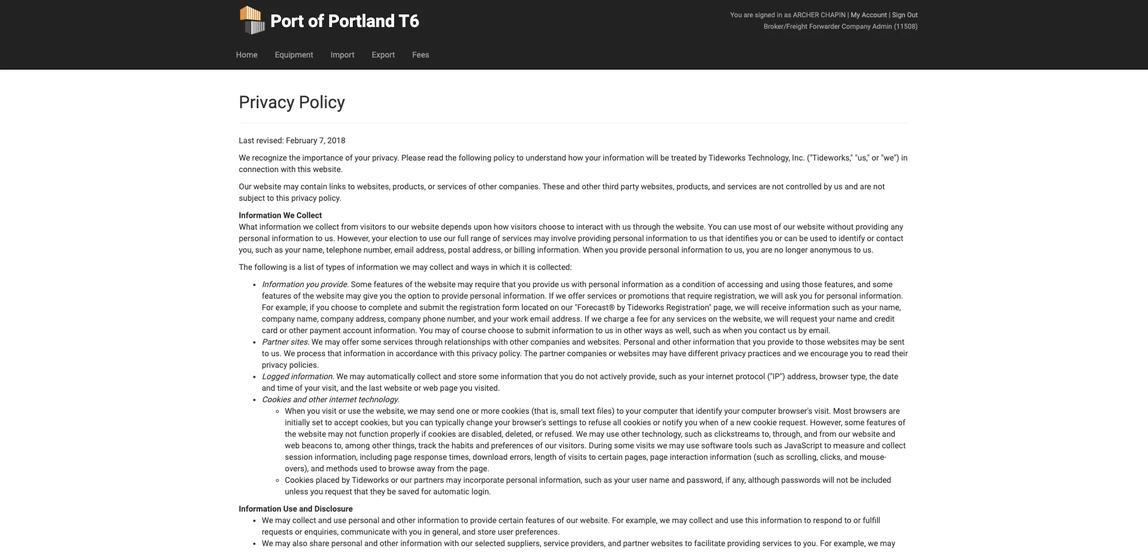 Task type: locate. For each thing, give the bounding box(es) containing it.
port of portland t6 link
[[239, 0, 419, 40]]

if
[[310, 303, 314, 312], [422, 429, 426, 439], [726, 475, 730, 485]]

of inside we recognize the importance of your privacy. please read the following policy to understand how your information will be treated by tideworks technology,                         inc.  ("tideworks," "us," or "we") in connection with this website.
[[345, 153, 353, 162]]

1 vertical spatial those
[[805, 337, 825, 347]]

2 vertical spatial website.
[[580, 516, 610, 525]]

providing down interact on the right of page
[[578, 234, 611, 243]]

this inside our website may contain links to websites, products, or services of other companies. these and other third party websites, products, and services are                         not controlled by us and are not subject to this privacy policy.
[[276, 193, 289, 203]]

name, up credit
[[880, 303, 901, 312]]

in inside we may offer some services through relationships with other companies and websites. personal and other information that you provide                             to those websites may be sent to us. we process that information in accordance with this privacy policy. the partner companies or websites may have different                             privacy practices and we encourage you to read their privacy policies.
[[387, 349, 394, 358]]

2 vertical spatial tideworks
[[352, 475, 389, 485]]

other down work
[[510, 337, 529, 347]]

some up visited.
[[479, 372, 499, 381]]

download
[[473, 452, 508, 462]]

your up credit
[[862, 303, 878, 312]]

1 horizontal spatial products,
[[677, 182, 710, 191]]

2 horizontal spatial from
[[820, 429, 837, 439]]

1 vertical spatial providing
[[578, 234, 611, 243]]

through down party
[[633, 222, 661, 231]]

process
[[297, 349, 326, 358]]

user inside information use and disclosure we may collect and use personal and other information to provide certain features of our website. for example, we may collect and use this information to                             respond to or fulfill requests or enquiries, communicate with you in general, and store user preferences. we may also share personal and other information with our selected suppliers, service providers, and partner websites to facilitate providing services to                             you. for example, we may
[[498, 527, 514, 537]]

located
[[522, 303, 548, 312]]

1 vertical spatial can
[[784, 234, 797, 243]]

features up preferences.
[[526, 516, 555, 525]]

your up our website may contain links to websites, products, or services of other companies. these and other third party websites, products, and services are                         not controlled by us and are not subject to this privacy policy.
[[586, 153, 601, 162]]

tideworks inside we recognize the importance of your privacy. please read the following policy to understand how your information will be treated by tideworks technology,                         inc.  ("tideworks," "us," or "we") in connection with this website.
[[709, 153, 746, 162]]

1 horizontal spatial cookies
[[502, 406, 530, 416]]

sign
[[892, 11, 906, 19]]

information inside information use and disclosure we may collect and use personal and other information to provide certain features of our website. for example, we may collect and use this information to                             respond to or fulfill requests or enquiries, communicate with you in general, and store user preferences. we may also share personal and other information with our selected suppliers, service providers, and partner websites to facilitate providing services to                             you. for example, we may
[[239, 504, 281, 513]]

services inside we may offer some services through relationships with other companies and websites. personal and other information that you provide                             to those websites may be sent to us. we process that information in accordance with this privacy policy. the partner companies or websites may have different                             privacy practices and we encourage you to read their privacy policies.
[[383, 337, 413, 347]]

2 horizontal spatial choose
[[539, 222, 565, 231]]

submit down work
[[525, 326, 550, 335]]

information inside we may automatically collect and store some information that you do not actively provide, such as your internet protocol ("ip")                             address, browser type, the date and time of your visit, and the last website or web page you visited.
[[501, 372, 542, 381]]

services down technology,
[[727, 182, 757, 191]]

1 vertical spatial however,
[[810, 418, 843, 427]]

information you provide.
[[262, 280, 349, 289]]

any inside "some features of the website may require that you provide us with personal information as a                             condition of accessing and using those features, and some features of the website may give you the option to provide personal information.                             if we offer services or promotions that require registration, we will ask you for personal information. for example, if you choose to complete                             and submit the registration form located on our "forecast® by tideworks registration" page, we will receive information such as your name, company name, company address, company phone number, and your work email address. if we charge a fee for any services on the website, we will request                             your name and credit card or other payment account information. you may of course choose to submit information to us in other ways as well, such as                             when you contact us by email."
[[662, 314, 675, 324]]

2 vertical spatial providing
[[728, 539, 761, 548]]

2 visitors from the left
[[511, 222, 537, 231]]

overs),
[[285, 464, 309, 473]]

is right "it"
[[529, 262, 536, 272]]

0 horizontal spatial request
[[325, 487, 352, 496]]

0 vertical spatial you
[[731, 11, 742, 19]]

1 horizontal spatial when
[[583, 245, 603, 254]]

store inside information use and disclosure we may collect and use personal and other information to provide certain features of our website. for example, we may collect and use this information to                             respond to or fulfill requests or enquiries, communicate with you in general, and store user preferences. we may also share personal and other information with our selected suppliers, service providers, and partner websites to facilitate providing services to                             you. for example, we may
[[478, 527, 496, 537]]

be left sent
[[879, 337, 887, 347]]

of inside we may automatically collect and store some information that you do not actively provide, such as your internet protocol ("ip")                             address, browser type, the date and time of your visit, and the last website or web page you visited.
[[295, 383, 303, 393]]

information up the requests
[[239, 504, 281, 513]]

0 vertical spatial choose
[[539, 222, 565, 231]]

longer
[[786, 245, 808, 254]]

as up promotions
[[665, 280, 674, 289]]

that inside information we collect what information we collect from visitors to our website depends upon how visitors choose to interact with us through the website. you can use most                         of our website without providing any personal information to us. however, your election to use our full range of services may involve providing                         personal information to us that identifies you or can be used to identify or contact you, such as your name, telephone number, email address, postal                         address, or billing information. when you provide personal information to us, you are no longer anonymous to us.
[[710, 234, 724, 243]]

providing inside information use and disclosure we may collect and use personal and other information to provide certain features of our website. for example, we may collect and use this information to                             respond to or fulfill requests or enquiries, communicate with you in general, and store user preferences. we may also share personal and other information with our selected suppliers, service providers, and partner websites to facilitate providing services to                             you. for example, we may
[[728, 539, 761, 548]]

pages,
[[625, 452, 648, 462]]

website. inside we recognize the importance of your privacy. please read the following policy to understand how your information will be treated by tideworks technology,                         inc.  ("tideworks," "us," or "we") in connection with this website.
[[313, 165, 343, 174]]

name inside "some features of the website may require that you provide us with personal information as a                             condition of accessing and using those features, and some features of the website may give you the option to provide personal information.                             if we offer services or promotions that require registration, we will ask you for personal information. for example, if you choose to complete                             and submit the registration form located on our "forecast® by tideworks registration" page, we will receive information such as your name, company name, company address, company phone number, and your work email address. if we charge a fee for any services on the website, we will request                             your name and credit card or other payment account information. you may of course choose to submit information to us in other ways as well, such as                             when you contact us by email."
[[837, 314, 857, 324]]

we inside information we collect what information we collect from visitors to our website depends upon how visitors choose to interact with us through the website. you can use most                         of our website without providing any personal information to us. however, your election to use our full range of services may involve providing                         personal information to us that identifies you or can be used to identify or contact you, such as your name, telephone number, email address, postal                         address, or billing information. when you provide personal information to us, you are no longer anonymous to us.
[[303, 222, 313, 231]]

"we")
[[881, 153, 900, 162]]

information. inside information we collect what information we collect from visitors to our website depends upon how visitors choose to interact with us through the website. you can use most                         of our website without providing any personal information to us. however, your election to use our full range of services may involve providing                         personal information to us that identifies you or can be used to identify or contact you, such as your name, telephone number, email address, postal                         address, or billing information. when you provide personal information to us, you are no longer anonymous to us.
[[537, 245, 581, 254]]

1 vertical spatial request
[[325, 487, 352, 496]]

not
[[772, 182, 784, 191], [874, 182, 885, 191], [586, 372, 598, 381], [345, 429, 357, 439], [837, 475, 848, 485]]

also
[[292, 539, 308, 548]]

such right 'you,'
[[255, 245, 273, 254]]

when
[[723, 326, 742, 335], [700, 418, 719, 427]]

1 vertical spatial websites
[[618, 349, 650, 358]]

1 vertical spatial offer
[[342, 337, 359, 347]]

0 vertical spatial offer
[[568, 291, 585, 300]]

0 vertical spatial for
[[814, 291, 825, 300]]

of up 'upon'
[[469, 182, 476, 191]]

although
[[748, 475, 780, 485]]

0 vertical spatial for
[[262, 303, 274, 312]]

will down receive
[[777, 314, 789, 324]]

when up initially
[[285, 406, 305, 416]]

provide inside information use and disclosure we may collect and use personal and other information to provide certain features of our website. for example, we may collect and use this information to                             respond to or fulfill requests or enquiries, communicate with you in general, and store user preferences. we may also share personal and other information with our selected suppliers, service providers, and partner websites to facilitate providing services to                             you. for example, we may
[[470, 516, 497, 525]]

be inside information we collect what information we collect from visitors to our website depends upon how visitors choose to interact with us through the website. you can use most                         of our website without providing any personal information to us. however, your election to use our full range of services may involve providing                         personal information to us that identifies you or can be used to identify or contact you, such as your name, telephone number, email address, postal                         address, or billing information. when you provide personal information to us, you are no longer anonymous to us.
[[799, 234, 808, 243]]

privacy down contain
[[291, 193, 317, 203]]

website,
[[733, 314, 762, 324], [376, 406, 406, 416]]

example, inside "some features of the website may require that you provide us with personal information as a                             condition of accessing and using those features, and some features of the website may give you the option to provide personal information.                             if we offer services or promotions that require registration, we will ask you for personal information. for example, if you choose to complete                             and submit the registration form located on our "forecast® by tideworks registration" page, we will receive information such as your name, company name, company address, company phone number, and your work email address. if we charge a fee for any services on the website, we will request                             your name and credit card or other payment account information. you may of course choose to submit information to us in other ways as well, such as                             when you contact us by email."
[[276, 303, 308, 312]]

some
[[351, 280, 372, 289]]

1 vertical spatial when
[[700, 418, 719, 427]]

properly
[[391, 429, 420, 439]]

0 vertical spatial name,
[[303, 245, 324, 254]]

change
[[467, 418, 493, 427]]

1 horizontal spatial offer
[[568, 291, 585, 300]]

such up interaction
[[685, 429, 702, 439]]

1 horizontal spatial for
[[612, 516, 624, 525]]

2 horizontal spatial tideworks
[[709, 153, 746, 162]]

visitors up the 'telephone'
[[360, 222, 386, 231]]

0 horizontal spatial identify
[[696, 406, 722, 416]]

website, down registration,
[[733, 314, 762, 324]]

browser
[[820, 372, 849, 381]]

certain inside information use and disclosure we may collect and use personal and other information to provide certain features of our website. for example, we may collect and use this information to                             respond to or fulfill requests or enquiries, communicate with you in general, and store user preferences. we may also share personal and other information with our selected suppliers, service providers, and partner websites to facilitate providing services to                             you. for example, we may
[[499, 516, 524, 525]]

privacy inside our website may contain links to websites, products, or services of other companies. these and other third party websites, products, and services are                         not controlled by us and are not subject to this privacy policy.
[[291, 193, 317, 203]]

1 horizontal spatial websites,
[[641, 182, 675, 191]]

certain up suppliers,
[[499, 516, 524, 525]]

your down pages,
[[614, 475, 630, 485]]

how right 'upon'
[[494, 222, 509, 231]]

0 vertical spatial read
[[428, 153, 443, 162]]

ways
[[471, 262, 489, 272], [645, 326, 663, 335]]

those inside "some features of the website may require that you provide us with personal information as a                             condition of accessing and using those features, and some features of the website may give you the option to provide personal information.                             if we offer services or promotions that require registration, we will ask you for personal information. for example, if you choose to complete                             and submit the registration form located on our "forecast® by tideworks registration" page, we will receive information such as your name, company name, company address, company phone number, and your work email address. if we charge a fee for any services on the website, we will request                             your name and credit card or other payment account information. you may of course choose to submit information to us in other ways as well, such as                             when you contact us by email."
[[802, 280, 822, 289]]

connection
[[239, 165, 279, 174]]

promotions
[[628, 291, 670, 300]]

phone
[[423, 314, 445, 324]]

1 horizontal spatial the
[[524, 349, 537, 358]]

we inside we recognize the importance of your privacy. please read the following policy to understand how your information will be treated by tideworks technology,                         inc.  ("tideworks," "us," or "we") in connection with this website.
[[239, 153, 250, 162]]

1 vertical spatial when
[[285, 406, 305, 416]]

is left list
[[289, 262, 295, 272]]

used inside cookies and other internet technology. when you visit or use the website, we may send one or more cookies (that is, small text files) to your computer that identify your computer browser's visit.                                     most browsers are initially set to accept cookies, but you can typically change your browser's settings to refuse all cookies or notify you when of a new                                     cookie request. however, some features of the website may not function properly if cookies are disabled, deleted, or refused. we may use other technology,                                     such as clickstreams to, through, and from our website and web beacons to, among other things, track the habits and preferences of our visitors.  during                                     some visits we may use software tools such as javascript to measure and collect session information, including page response times, download errors,                                     length of visits to certain pages, page interaction information (such as scrolling, clicks, and mouse- overs), and methods used to browse away from the page. cookies placed by tideworks or our partners may incorporate personal information, such as your user name and password, if any, although passwords will                                     not be included unless you request that they be saved for automatic login.
[[360, 464, 377, 473]]

number, inside information we collect what information we collect from visitors to our website depends upon how visitors choose to interact with us through the website. you can use most                         of our website without providing any personal information to us. however, your election to use our full range of services may involve providing                         personal information to us that identifies you or can be used to identify or contact you, such as your name, telephone number, email address, postal                         address, or billing information. when you provide personal information to us, you are no longer anonymous to us.
[[364, 245, 392, 254]]

any inside information we collect what information we collect from visitors to our website depends upon how visitors choose to interact with us through the website. you can use most                         of our website without providing any personal information to us. however, your election to use our full range of services may involve providing                         personal information to us that identifies you or can be used to identify or contact you, such as your name, telephone number, email address, postal                         address, or billing information. when you provide personal information to us, you are no longer anonymous to us.
[[891, 222, 904, 231]]

how inside information we collect what information we collect from visitors to our website depends upon how visitors choose to interact with us through the website. you can use most                         of our website without providing any personal information to us. however, your election to use our full range of services may involve providing                         personal information to us that identifies you or can be used to identify or contact you, such as your name, telephone number, email address, postal                         address, or billing information. when you provide personal information to us, you are no longer anonymous to us.
[[494, 222, 509, 231]]

your up new
[[724, 406, 740, 416]]

or inside our website may contain links to websites, products, or services of other companies. these and other third party websites, products, and services are                         not controlled by us and are not subject to this privacy policy.
[[428, 182, 435, 191]]

features up "give"
[[374, 280, 403, 289]]

some down account
[[361, 337, 381, 347]]

tideworks left technology,
[[709, 153, 746, 162]]

or inside we may automatically collect and store some information that you do not actively provide, such as your internet protocol ("ip")                             address, browser type, the date and time of your visit, and the last website or web page you visited.
[[414, 383, 421, 393]]

1 horizontal spatial read
[[874, 349, 890, 358]]

logged
[[262, 372, 289, 381]]

when down interact on the right of page
[[583, 245, 603, 254]]

refused.
[[545, 429, 574, 439]]

websites
[[827, 337, 859, 347], [618, 349, 650, 358], [651, 539, 683, 548]]

when inside cookies and other internet technology. when you visit or use the website, we may send one or more cookies (that is, small text files) to your computer that identify your computer browser's visit.                                     most browsers are initially set to accept cookies, but you can typically change your browser's settings to refuse all cookies or notify you when of a new                                     cookie request. however, some features of the website may not function properly if cookies are disabled, deleted, or refused. we may use other technology,                                     such as clickstreams to, through, and from our website and web beacons to, among other things, track the habits and preferences of our visitors.  during                                     some visits we may use software tools such as javascript to measure and collect session information, including page response times, download errors,                                     length of visits to certain pages, page interaction information (such as scrolling, clicks, and mouse- overs), and methods used to browse away from the page. cookies placed by tideworks or our partners may incorporate personal information, such as your user name and password, if any, although passwords will                                     not be included unless you request that they be saved for automatic login.
[[285, 406, 305, 416]]

website
[[254, 182, 281, 191], [411, 222, 439, 231], [797, 222, 825, 231], [428, 280, 456, 289], [316, 291, 344, 300], [384, 383, 412, 393], [298, 429, 326, 439], [852, 429, 880, 439]]

we inside information we collect what information we collect from visitors to our website depends upon how visitors choose to interact with us through the website. you can use most                         of our website without providing any personal information to us. however, your election to use our full range of services may involve providing                         personal information to us that identifies you or can be used to identify or contact you, such as your name, telephone number, email address, postal                         address, or billing information. when you provide personal information to us, you are no longer anonymous to us.
[[283, 211, 295, 220]]

from down times,
[[437, 464, 454, 473]]

you are signed in as archer chapin | my account | sign out broker/freight forwarder company admin (11508)
[[731, 11, 918, 31]]

are inside information we collect what information we collect from visitors to our website depends upon how visitors choose to interact with us through the website. you can use most                         of our website without providing any personal information to us. however, your election to use our full range of services may involve providing                         personal information to us that identifies you or can be used to identify or contact you, such as your name, telephone number, email address, postal                         address, or billing information. when you provide personal information to us, you are no longer anonymous to us.
[[761, 245, 773, 254]]

in left general,
[[424, 527, 430, 537]]

disabled,
[[472, 429, 503, 439]]

1 horizontal spatial name
[[837, 314, 857, 324]]

among
[[345, 441, 370, 450]]

when inside information we collect what information we collect from visitors to our website depends upon how visitors choose to interact with us through the website. you can use most                         of our website without providing any personal information to us. however, your election to use our full range of services may involve providing                         personal information to us that identifies you or can be used to identify or contact you, such as your name, telephone number, email address, postal                         address, or billing information. when you provide personal information to us, you are no longer anonymous to us.
[[583, 245, 603, 254]]

we down last
[[239, 153, 250, 162]]

(such
[[754, 452, 774, 462]]

information use and disclosure we may collect and use personal and other information to provide certain features of our website. for example, we may collect and use this information to                             respond to or fulfill requests or enquiries, communicate with you in general, and store user preferences. we may also share personal and other information with our selected suppliers, service providers, and partner websites to facilitate providing services to                             you. for example, we may
[[239, 504, 896, 549]]

provide inside we may offer some services through relationships with other companies and websites. personal and other information that you provide                             to those websites may be sent to us. we process that information in accordance with this privacy policy. the partner companies or websites may have different                             privacy practices and we encourage you to read their privacy policies.
[[768, 337, 794, 347]]

of down information you provide.
[[293, 291, 301, 300]]

0 horizontal spatial visitors
[[360, 222, 386, 231]]

collect
[[315, 222, 339, 231], [430, 262, 454, 272], [417, 372, 441, 381], [882, 441, 906, 450], [292, 516, 316, 525], [689, 516, 713, 525]]

port
[[271, 11, 304, 31]]

2 | from the left
[[889, 11, 891, 19]]

0 horizontal spatial used
[[360, 464, 377, 473]]

if up track
[[422, 429, 426, 439]]

information inside we recognize the importance of your privacy. please read the following policy to understand how your information will be treated by tideworks technology,                         inc.  ("tideworks," "us," or "we") in connection with this website.
[[603, 153, 645, 162]]

information inside cookies and other internet technology. when you visit or use the website, we may send one or more cookies (that is, small text files) to your computer that identify your computer browser's visit.                                     most browsers are initially set to accept cookies, but you can typically change your browser's settings to refuse all cookies or notify you when of a new                                     cookie request. however, some features of the website may not function properly if cookies are disabled, deleted, or refused. we may use other technology,                                     such as clickstreams to, through, and from our website and web beacons to, among other things, track the habits and preferences of our visitors.  during                                     some visits we may use software tools such as javascript to measure and collect session information, including page response times, download errors,                                     length of visits to certain pages, page interaction information (such as scrolling, clicks, and mouse- overs), and methods used to browse away from the page. cookies placed by tideworks or our partners may incorporate personal information, such as your user name and password, if any, although passwords will                                     not be included unless you request that they be saved for automatic login.
[[710, 452, 752, 462]]

personal
[[624, 337, 655, 347]]

may inside information we collect what information we collect from visitors to our website depends upon how visitors choose to interact with us through the website. you can use most                         of our website without providing any personal information to us. however, your election to use our full range of services may involve providing                         personal information to us that identifies you or can be used to identify or contact you, such as your name, telephone number, email address, postal                         address, or billing information. when you provide personal information to us, you are no longer anonymous to us.
[[534, 234, 549, 243]]

their
[[892, 349, 908, 358]]

not inside we may automatically collect and store some information that you do not actively provide, such as your internet protocol ("ip")                             address, browser type, the date and time of your visit, and the last website or web page you visited.
[[586, 372, 598, 381]]

0 horizontal spatial ways
[[471, 262, 489, 272]]

1 vertical spatial any
[[662, 314, 675, 324]]

through inside information we collect what information we collect from visitors to our website depends upon how visitors choose to interact with us through the website. you can use most                         of our website without providing any personal information to us. however, your election to use our full range of services may involve providing                         personal information to us that identifies you or can be used to identify or contact you, such as your name, telephone number, email address, postal                         address, or billing information. when you provide personal information to us, you are no longer anonymous to us.
[[633, 222, 661, 231]]

1 vertical spatial used
[[360, 464, 377, 473]]

those inside we may offer some services through relationships with other companies and websites. personal and other information that you provide                             to those websites may be sent to us. we process that information in accordance with this privacy policy. the partner companies or websites may have different                             privacy practices and we encourage you to read their privacy policies.
[[805, 337, 825, 347]]

page inside we may automatically collect and store some information that you do not actively provide, such as your internet protocol ("ip")                             address, browser type, the date and time of your visit, and the last website or web page you visited.
[[440, 383, 458, 393]]

visit,
[[322, 383, 338, 393]]

1 horizontal spatial identify
[[839, 234, 865, 243]]

0 vertical spatial to,
[[762, 429, 771, 439]]

you,
[[239, 245, 253, 254]]

logged information.
[[262, 372, 334, 381]]

personal inside cookies and other internet technology. when you visit or use the website, we may send one or more cookies (that is, small text files) to your computer that identify your computer browser's visit.                                     most browsers are initially set to accept cookies, but you can typically change your browser's settings to refuse all cookies or notify you when of a new                                     cookie request. however, some features of the website may not function properly if cookies are disabled, deleted, or refused. we may use other technology,                                     such as clickstreams to, through, and from our website and web beacons to, among other things, track the habits and preferences of our visitors.  during                                     some visits we may use software tools such as javascript to measure and collect session information, including page response times, download errors,                                     length of visits to certain pages, page interaction information (such as scrolling, clicks, and mouse- overs), and methods used to browse away from the page. cookies placed by tideworks or our partners may incorporate personal information, such as your user name and password, if any, although passwords will                                     not be included unless you request that they be saved for automatic login.
[[506, 475, 537, 485]]

fee
[[637, 314, 648, 324]]

may inside we may automatically collect and store some information that you do not actively provide, such as your internet protocol ("ip")                             address, browser type, the date and time of your visit, and the last website or web page you visited.
[[350, 372, 365, 381]]

used
[[810, 234, 828, 243], [360, 464, 377, 473]]

0 horizontal spatial when
[[285, 406, 305, 416]]

page up send
[[440, 383, 458, 393]]

collect up mouse-
[[882, 441, 906, 450]]

other down communicate
[[380, 539, 398, 548]]

use down depends
[[429, 234, 442, 243]]

but
[[392, 418, 403, 427]]

billing
[[514, 245, 535, 254]]

may down payment
[[325, 337, 340, 347]]

not down "we")
[[874, 182, 885, 191]]

0 vertical spatial if
[[310, 303, 314, 312]]

portland
[[328, 11, 395, 31]]

you.
[[803, 539, 818, 548]]

send
[[437, 406, 455, 416]]

0 vertical spatial how
[[568, 153, 584, 162]]

companies down address.
[[531, 337, 570, 347]]

information. down complete
[[374, 326, 417, 335]]

are inside you are signed in as archer chapin | my account | sign out broker/freight forwarder company admin (11508)
[[744, 11, 753, 19]]

providing right without
[[856, 222, 889, 231]]

equipment
[[275, 50, 313, 59]]

used inside information we collect what information we collect from visitors to our website depends upon how visitors choose to interact with us through the website. you can use most                         of our website without providing any personal information to us. however, your election to use our full range of services may involve providing                         personal information to us that identifies you or can be used to identify or contact you, such as your name, telephone number, email address, postal                         address, or billing information. when you provide personal information to us, you are no longer anonymous to us.
[[810, 234, 828, 243]]

1 horizontal spatial from
[[437, 464, 454, 473]]

providing
[[856, 222, 889, 231], [578, 234, 611, 243], [728, 539, 761, 548]]

1 vertical spatial cookies
[[623, 418, 651, 427]]

web up session
[[285, 441, 300, 450]]

used up the anonymous
[[810, 234, 828, 243]]

2 horizontal spatial for
[[820, 539, 832, 548]]

email.
[[809, 326, 831, 335]]

we recognize the importance of your privacy. please read the following policy to understand how your information will be treated by tideworks technology,                         inc.  ("tideworks," "us," or "we") in connection with this website.
[[239, 153, 908, 174]]

1 horizontal spatial partner
[[623, 539, 649, 548]]

0 horizontal spatial for
[[262, 303, 274, 312]]

information we collect what information we collect from visitors to our website depends upon how visitors choose to interact with us through the website. you can use most                         of our website without providing any personal information to us. however, your election to use our full range of services may involve providing                         personal information to us that identifies you or can be used to identify or contact you, such as your name, telephone number, email address, postal                         address, or billing information. when you provide personal information to us, you are no longer anonymous to us.
[[239, 211, 904, 254]]

partner inside we may offer some services through relationships with other companies and websites. personal and other information that you provide                             to those websites may be sent to us. we process that information in accordance with this privacy policy. the partner companies or websites may have different                             privacy practices and we encourage you to read their privacy policies.
[[539, 349, 565, 358]]

for inside cookies and other internet technology. when you visit or use the website, we may send one or more cookies (that is, small text files) to your computer that identify your computer browser's visit.                                     most browsers are initially set to accept cookies, but you can typically change your browser's settings to refuse all cookies or notify you when of a new                                     cookie request. however, some features of the website may not function properly if cookies are disabled, deleted, or refused. we may use other technology,                                     such as clickstreams to, through, and from our website and web beacons to, among other things, track the habits and preferences of our visitors.  during                                     some visits we may use software tools such as javascript to measure and collect session information, including page response times, download errors,                                     length of visits to certain pages, page interaction information (such as scrolling, clicks, and mouse- overs), and methods used to browse away from the page. cookies placed by tideworks or our partners may incorporate personal information, such as your user name and password, if any, although passwords will                                     not be included unless you request that they be saved for automatic login.
[[421, 487, 431, 496]]

2 vertical spatial us.
[[271, 349, 282, 358]]

tideworks inside cookies and other internet technology. when you visit or use the website, we may send one or more cookies (that is, small text files) to your computer that identify your computer browser's visit.                                     most browsers are initially set to accept cookies, but you can typically change your browser's settings to refuse all cookies or notify you when of a new                                     cookie request. however, some features of the website may not function properly if cookies are disabled, deleted, or refused. we may use other technology,                                     such as clickstreams to, through, and from our website and web beacons to, among other things, track the habits and preferences of our visitors.  during                                     some visits we may use software tools such as javascript to measure and collect session information, including page response times, download errors,                                     length of visits to certain pages, page interaction information (such as scrolling, clicks, and mouse- overs), and methods used to browse away from the page. cookies placed by tideworks or our partners may incorporate personal information, such as your user name and password, if any, although passwords will                                     not be included unless you request that they be saved for automatic login.
[[352, 475, 389, 485]]

2 horizontal spatial providing
[[856, 222, 889, 231]]

with inside information we collect what information we collect from visitors to our website depends upon how visitors choose to interact with us through the website. you can use most                         of our website without providing any personal information to us. however, your election to use our full range of services may involve providing                         personal information to us that identifies you or can be used to identify or contact you, such as your name, telephone number, email address, postal                         address, or billing information. when you provide personal information to us, you are no longer anonymous to us.
[[605, 222, 621, 231]]

this right subject
[[276, 193, 289, 203]]

choose down work
[[488, 326, 514, 335]]

information inside information we collect what information we collect from visitors to our website depends upon how visitors choose to interact with us through the website. you can use most                         of our website without providing any personal information to us. however, your election to use our full range of services may involve providing                         personal information to us that identifies you or can be used to identify or contact you, such as your name, telephone number, email address, postal                         address, or billing information. when you provide personal information to us, you are no longer anonymous to us.
[[239, 211, 281, 220]]

0 horizontal spatial email
[[394, 245, 414, 254]]

number,
[[364, 245, 392, 254], [447, 314, 476, 324]]

the inside information we collect what information we collect from visitors to our website depends upon how visitors choose to interact with us through the website. you can use most                         of our website without providing any personal information to us. however, your election to use our full range of services may involve providing                         personal information to us that identifies you or can be used to identify or contact you, such as your name, telephone number, email address, postal                         address, or billing information. when you provide personal information to us, you are no longer anonymous to us.
[[663, 222, 674, 231]]

services up accordance
[[383, 337, 413, 347]]

measure
[[834, 441, 865, 450]]

in inside information use and disclosure we may collect and use personal and other information to provide certain features of our website. for example, we may collect and use this information to                             respond to or fulfill requests or enquiries, communicate with you in general, and store user preferences. we may also share personal and other information with our selected suppliers, service providers, and partner websites to facilitate providing services to                             you. for example, we may
[[424, 527, 430, 537]]

however, inside information we collect what information we collect from visitors to our website depends upon how visitors choose to interact with us through the website. you can use most                         of our website without providing any personal information to us. however, your election to use our full range of services may involve providing                         personal information to us that identifies you or can be used to identify or contact you, such as your name, telephone number, email address, postal                         address, or billing information. when you provide personal information to us, you are no longer anonymous to us.
[[337, 234, 370, 243]]

your up email.
[[820, 314, 835, 324]]

personal up communicate
[[348, 516, 380, 525]]

other up "visit"
[[308, 395, 327, 404]]

of down date
[[898, 418, 906, 427]]

information down list
[[262, 280, 304, 289]]

can up longer
[[784, 234, 797, 243]]

1 products, from the left
[[393, 182, 426, 191]]

user
[[632, 475, 647, 485], [498, 527, 514, 537]]

1 company from the left
[[262, 314, 295, 324]]

1 horizontal spatial contact
[[877, 234, 904, 243]]

1 horizontal spatial however,
[[810, 418, 843, 427]]

website, up but
[[376, 406, 406, 416]]

of down "logged information."
[[295, 383, 303, 393]]

offer inside we may offer some services through relationships with other companies and websites. personal and other information that you provide                             to those websites may be sent to us. we process that information in accordance with this privacy policy. the partner companies or websites may have different                             privacy practices and we encourage you to read their privacy policies.
[[342, 337, 359, 347]]

privacy up "protocol"
[[721, 349, 746, 358]]

contact inside "some features of the website may require that you provide us with personal information as a                             condition of accessing and using those features, and some features of the website may give you the option to provide personal information.                             if we offer services or promotions that require registration, we will ask you for personal information. for example, if you choose to complete                             and submit the registration form located on our "forecast® by tideworks registration" page, we will receive information such as your name, company name, company address, company phone number, and your work email address. if we charge a fee for any services on the website, we will request                             your name and credit card or other payment account information. you may of course choose to submit information to us in other ways as well, such as                             when you contact us by email."
[[759, 326, 786, 335]]

without
[[827, 222, 854, 231]]

0 vertical spatial when
[[583, 245, 603, 254]]

this inside information use and disclosure we may collect and use personal and other information to provide certain features of our website. for example, we may collect and use this information to                             respond to or fulfill requests or enquiries, communicate with you in general, and store user preferences. we may also share personal and other information with our selected suppliers, service providers, and partner websites to facilitate providing services to                             you. for example, we may
[[745, 516, 759, 525]]

0 horizontal spatial websites
[[618, 349, 650, 358]]

such inside we may automatically collect and store some information that you do not actively provide, such as your internet protocol ("ip")                             address, browser type, the date and time of your visit, and the last website or web page you visited.
[[659, 372, 676, 381]]

such inside information we collect what information we collect from visitors to our website depends upon how visitors choose to interact with us through the website. you can use most                         of our website without providing any personal information to us. however, your election to use our full range of services may involve providing                         personal information to us that identifies you or can be used to identify or contact you, such as your name, telephone number, email address, postal                         address, or billing information. when you provide personal information to us, you are no longer anonymous to us.
[[255, 245, 273, 254]]

0 vertical spatial partner
[[539, 349, 565, 358]]

course
[[462, 326, 486, 335]]

you inside "some features of the website may require that you provide us with personal information as a                             condition of accessing and using those features, and some features of the website may give you the option to provide personal information.                             if we offer services or promotions that require registration, we will ask you for personal information. for example, if you choose to complete                             and submit the registration form located on our "forecast® by tideworks registration" page, we will receive information such as your name, company name, company address, company phone number, and your work email address. if we charge a fee for any services on the website, we will request                             your name and credit card or other payment account information. you may of course choose to submit information to us in other ways as well, such as                             when you contact us by email."
[[419, 326, 433, 335]]

0 horizontal spatial how
[[494, 222, 509, 231]]

of up service
[[557, 516, 564, 525]]

websites, right party
[[641, 182, 675, 191]]

you inside information use and disclosure we may collect and use personal and other information to provide certain features of our website. for example, we may collect and use this information to                             respond to or fulfill requests or enquiries, communicate with you in general, and store user preferences. we may also share personal and other information with our selected suppliers, service providers, and partner websites to facilitate providing services to                             you. for example, we may
[[409, 527, 422, 537]]

some inside we may automatically collect and store some information that you do not actively provide, such as your internet protocol ("ip")                             address, browser type, the date and time of your visit, and the last website or web page you visited.
[[479, 372, 499, 381]]

0 vertical spatial following
[[459, 153, 492, 162]]

other up sites.
[[289, 326, 308, 335]]

inc.
[[792, 153, 805, 162]]

this inside we recognize the importance of your privacy. please read the following policy to understand how your information will be treated by tideworks technology,                         inc.  ("tideworks," "us," or "we") in connection with this website.
[[298, 165, 311, 174]]

my
[[851, 11, 860, 19]]

we inside cookies and other internet technology. when you visit or use the website, we may send one or more cookies (that is, small text files) to your computer that identify your computer browser's visit.                                     most browsers are initially set to accept cookies, but you can typically change your browser's settings to refuse all cookies or notify you when of a new                                     cookie request. however, some features of the website may not function properly if cookies are disabled, deleted, or refused. we may use other technology,                                     such as clickstreams to, through, and from our website and web beacons to, among other things, track the habits and preferences of our visitors.  during                                     some visits we may use software tools such as javascript to measure and collect session information, including page response times, download errors,                                     length of visits to certain pages, page interaction information (such as scrolling, clicks, and mouse- overs), and methods used to browse away from the page. cookies placed by tideworks or our partners may incorporate personal information, such as your user name and password, if any, although passwords will                                     not be included unless you request that they be saved for automatic login.
[[576, 429, 587, 439]]

1 vertical spatial companies
[[567, 349, 607, 358]]

3 company from the left
[[388, 314, 421, 324]]

in up broker/freight on the top
[[777, 11, 783, 19]]

choose inside information we collect what information we collect from visitors to our website depends upon how visitors choose to interact with us through the website. you can use most                         of our website without providing any personal information to us. however, your election to use our full range of services may involve providing                         personal information to us that identifies you or can be used to identify or contact you, such as your name, telephone number, email address, postal                         address, or billing information. when you provide personal information to us, you are no longer anonymous to us.
[[539, 222, 565, 231]]

1 horizontal spatial choose
[[488, 326, 514, 335]]

your left election
[[372, 234, 387, 243]]

preferences
[[491, 441, 534, 450]]

1 horizontal spatial website.
[[580, 516, 610, 525]]

they
[[370, 487, 385, 496]]

such right provide,
[[659, 372, 676, 381]]

0 vertical spatial website.
[[313, 165, 343, 174]]

use up interaction
[[687, 441, 699, 450]]

we up visit,
[[336, 372, 348, 381]]

0 vertical spatial providing
[[856, 222, 889, 231]]

visit.
[[815, 406, 831, 416]]

0 horizontal spatial company
[[262, 314, 295, 324]]

may up the requests
[[275, 516, 290, 525]]

0 horizontal spatial policy.
[[319, 193, 342, 203]]

offer up "forecast®
[[568, 291, 585, 300]]

clickstreams
[[714, 429, 760, 439]]

some inside "some features of the website may require that you provide us with personal information as a                             condition of accessing and using those features, and some features of the website may give you the option to provide personal information.                             if we offer services or promotions that require registration, we will ask you for personal information. for example, if you choose to complete                             and submit the registration form located on our "forecast® by tideworks registration" page, we will receive information such as your name, company name, company address, company phone number, and your work email address. if we charge a fee for any services on the website, we will request                             your name and credit card or other payment account information. you may of course choose to submit information to us in other ways as well, such as                             when you contact us by email."
[[873, 280, 893, 289]]

well,
[[675, 326, 691, 335]]

may left have
[[652, 349, 668, 358]]

provide,
[[629, 372, 657, 381]]

chapin
[[821, 11, 846, 19]]

0 vertical spatial internet
[[706, 372, 734, 381]]

2 vertical spatial name,
[[297, 314, 319, 324]]

1 horizontal spatial store
[[478, 527, 496, 537]]

any,
[[732, 475, 746, 485]]

website up option on the bottom left of page
[[428, 280, 456, 289]]

these
[[543, 182, 565, 191]]

1 horizontal spatial websites
[[651, 539, 683, 548]]

1 vertical spatial on
[[709, 314, 718, 324]]

fees button
[[404, 40, 438, 69]]

1 horizontal spatial through
[[633, 222, 661, 231]]

2 vertical spatial you
[[419, 326, 433, 335]]

service
[[543, 539, 569, 548]]

1 horizontal spatial us.
[[325, 234, 335, 243]]

are left signed
[[744, 11, 753, 19]]

on
[[550, 303, 559, 312], [709, 314, 718, 324]]

0 vertical spatial user
[[632, 475, 647, 485]]

visitors.
[[559, 441, 587, 450]]

some inside we may offer some services through relationships with other companies and websites. personal and other information that you provide                             to those websites may be sent to us. we process that information in accordance with this privacy policy. the partner companies or websites may have different                             privacy practices and we encourage you to read their privacy policies.
[[361, 337, 381, 347]]

1 vertical spatial information
[[262, 280, 304, 289]]

out
[[907, 11, 918, 19]]

our up length
[[545, 441, 557, 450]]

by down methods
[[342, 475, 350, 485]]

1 vertical spatial for
[[612, 516, 624, 525]]

certain
[[598, 452, 623, 462], [499, 516, 524, 525]]

identify inside information we collect what information we collect from visitors to our website depends upon how visitors choose to interact with us through the website. you can use most                         of our website without providing any personal information to us. however, your election to use our full range of services may involve providing                         personal information to us that identifies you or can be used to identify or contact you, such as your name, telephone number, email address, postal                         address, or billing information. when you provide personal information to us, you are no longer anonymous to us.
[[839, 234, 865, 243]]

0 horizontal spatial number,
[[364, 245, 392, 254]]

require up registration
[[475, 280, 500, 289]]

depends
[[441, 222, 472, 231]]

in inside we recognize the importance of your privacy. please read the following policy to understand how your information will be treated by tideworks technology,                         inc.  ("tideworks," "us," or "we") in connection with this website.
[[902, 153, 908, 162]]

1 is from the left
[[289, 262, 295, 272]]

0 horizontal spatial computer
[[643, 406, 678, 416]]

errors,
[[510, 452, 533, 462]]

0 vertical spatial email
[[394, 245, 414, 254]]

number, down election
[[364, 245, 392, 254]]

0 vertical spatial submit
[[419, 303, 444, 312]]

contact inside information we collect what information we collect from visitors to our website depends upon how visitors choose to interact with us through the website. you can use most                         of our website without providing any personal information to us. however, your election to use our full range of services may involve providing                         personal information to us that identifies you or can be used to identify or contact you, such as your name, telephone number, email address, postal                         address, or billing information. when you provide personal information to us, you are no longer anonymous to us.
[[877, 234, 904, 243]]

our
[[397, 222, 409, 231], [784, 222, 795, 231], [444, 234, 456, 243], [561, 303, 573, 312], [839, 429, 851, 439], [545, 441, 557, 450], [400, 475, 412, 485], [566, 516, 578, 525], [461, 539, 473, 548]]

for
[[262, 303, 274, 312], [612, 516, 624, 525], [820, 539, 832, 548]]

party
[[621, 182, 639, 191]]

1 vertical spatial number,
[[447, 314, 476, 324]]

1 horizontal spatial example,
[[626, 516, 658, 525]]

you left signed
[[731, 11, 742, 19]]

how
[[568, 153, 584, 162], [494, 222, 509, 231]]

cookies down 'typically'
[[428, 429, 456, 439]]

that left the they
[[354, 487, 368, 496]]

telephone
[[326, 245, 362, 254]]

0 horizontal spatial on
[[550, 303, 559, 312]]

or inside we may offer some services through relationships with other companies and websites. personal and other information that you provide                             to those websites may be sent to us. we process that information in accordance with this privacy policy. the partner companies or websites may have different                             privacy practices and we encourage you to read their privacy policies.
[[609, 349, 616, 358]]

different
[[688, 349, 719, 358]]

of up length
[[536, 441, 543, 450]]

full
[[458, 234, 469, 243]]

us,
[[734, 245, 744, 254]]

we down the requests
[[262, 539, 273, 548]]

0 horizontal spatial page
[[394, 452, 412, 462]]

if down "forecast®
[[585, 314, 590, 324]]

1 horizontal spatial website,
[[733, 314, 762, 324]]

address,
[[416, 245, 446, 254], [472, 245, 503, 254], [356, 314, 386, 324], [787, 372, 818, 381]]

ways down range
[[471, 262, 489, 272]]

use down the all in the right of the page
[[607, 429, 619, 439]]

third
[[603, 182, 619, 191]]

0 vertical spatial web
[[423, 383, 438, 393]]



Task type: vqa. For each thing, say whether or not it's contained in the screenshot.
left "can"
yes



Task type: describe. For each thing, give the bounding box(es) containing it.
interact
[[576, 222, 603, 231]]

range
[[471, 234, 491, 243]]

are right browsers on the right bottom
[[889, 406, 900, 416]]

2 vertical spatial cookies
[[428, 429, 456, 439]]

website, inside cookies and other internet technology. when you visit or use the website, we may send one or more cookies (that is, small text files) to your computer that identify your computer browser's visit.                                     most browsers are initially set to accept cookies, but you can typically change your browser's settings to refuse all cookies or notify you when of a new                                     cookie request. however, some features of the website may not function properly if cookies are disabled, deleted, or refused. we may use other technology,                                     such as clickstreams to, through, and from our website and web beacons to, among other things, track the habits and preferences of our visitors.  during                                     some visits we may use software tools such as javascript to measure and collect session information, including page response times, download errors,                                     length of visits to certain pages, page interaction information (such as scrolling, clicks, and mouse- overs), and methods used to browse away from the page. cookies placed by tideworks or our partners may incorporate personal information, such as your user name and password, if any, although passwords will                                     not be included unless you request that they be saved for automatic login.
[[376, 406, 406, 416]]

how for understand
[[568, 153, 584, 162]]

1 vertical spatial require
[[688, 291, 713, 300]]

1 vertical spatial visits
[[568, 452, 587, 462]]

user inside cookies and other internet technology. when you visit or use the website, we may send one or more cookies (that is, small text files) to your computer that identify your computer browser's visit.                                     most browsers are initially set to accept cookies, but you can typically change your browser's settings to refuse all cookies or notify you when of a new                                     cookie request. however, some features of the website may not function properly if cookies are disabled, deleted, or refused. we may use other technology,                                     such as clickstreams to, through, and from our website and web beacons to, among other things, track the habits and preferences of our visitors.  during                                     some visits we may use software tools such as javascript to measure and collect session information, including page response times, download errors,                                     length of visits to certain pages, page interaction information (such as scrolling, clicks, and mouse- overs), and methods used to browse away from the page. cookies placed by tideworks or our partners may incorporate personal information, such as your user name and password, if any, although passwords will                                     not be included unless you request that they be saved for automatic login.
[[632, 475, 647, 485]]

payment
[[310, 326, 341, 335]]

will up receive
[[771, 291, 783, 300]]

collect inside cookies and other internet technology. when you visit or use the website, we may send one or more cookies (that is, small text files) to your computer that identify your computer browser's visit.                                     most browsers are initially set to accept cookies, but you can typically change your browser's settings to refuse all cookies or notify you when of a new                                     cookie request. however, some features of the website may not function properly if cookies are disabled, deleted, or refused. we may use other technology,                                     such as clickstreams to, through, and from our website and web beacons to, among other things, track the habits and preferences of our visitors.  during                                     some visits we may use software tools such as javascript to measure and collect session information, including page response times, download errors,                                     length of visits to certain pages, page interaction information (such as scrolling, clicks, and mouse- overs), and methods used to browse away from the page. cookies placed by tideworks or our partners may incorporate personal information, such as your user name and password, if any, although passwords will                                     not be included unless you request that they be saved for automatic login.
[[882, 441, 906, 450]]

collect inside we may automatically collect and store some information that you do not actively provide, such as your internet protocol ("ip")                             address, browser type, the date and time of your visit, and the last website or web page you visited.
[[417, 372, 441, 381]]

some features of the website may require that you provide us with personal information as a                             condition of accessing and using those features, and some features of the website may give you the option to provide personal information.                             if we offer services or promotions that require registration, we will ask you for personal information. for example, if you choose to complete                             and submit the registration form located on our "forecast® by tideworks registration" page, we will receive information such as your name, company name, company address, company phone number, and your work email address. if we charge a fee for any services on the website, we will request                             your name and credit card or other payment account information. you may of course choose to submit information to us in other ways as well, such as                             when you contact us by email.
[[262, 280, 903, 335]]

information for information use and disclosure we may collect and use personal and other information to provide certain features of our website. for example, we may collect and use this information to                             respond to or fulfill requests or enquiries, communicate with you in general, and store user preferences. we may also share personal and other information with our selected suppliers, service providers, and partner websites to facilitate providing services to                             you. for example, we may
[[239, 504, 281, 513]]

fulfill
[[863, 516, 881, 525]]

0 vertical spatial on
[[550, 303, 559, 312]]

website, inside "some features of the website may require that you provide us with personal information as a                             condition of accessing and using those features, and some features of the website may give you the option to provide personal information.                             if we offer services or promotions that require registration, we will ask you for personal information. for example, if you choose to complete                             and submit the registration form located on our "forecast® by tideworks registration" page, we will receive information such as your name, company name, company address, company phone number, and your work email address. if we charge a fee for any services on the website, we will request                             your name and credit card or other payment account information. you may of course choose to submit information to us in other ways as well, such as                             when you contact us by email."
[[733, 314, 762, 324]]

may up registration
[[458, 280, 473, 289]]

2 horizontal spatial page
[[650, 452, 668, 462]]

in inside you are signed in as archer chapin | my account | sign out broker/freight forwarder company admin (11508)
[[777, 11, 783, 19]]

subject
[[239, 193, 265, 203]]

of inside our website may contain links to websites, products, or services of other companies. these and other third party websites, products, and services are                         not controlled by us and are not subject to this privacy policy.
[[469, 182, 476, 191]]

you inside information we collect what information we collect from visitors to our website depends upon how visitors choose to interact with us through the website. you can use most                         of our website without providing any personal information to us. however, your election to use our full range of services may involve providing                         personal information to us that identifies you or can be used to identify or contact you, such as your name, telephone number, email address, postal                         address, or billing information. when you provide personal information to us, you are no longer anonymous to us.
[[708, 222, 722, 231]]

2 company from the left
[[321, 314, 354, 324]]

one
[[457, 406, 470, 416]]

that down 'which'
[[502, 280, 516, 289]]

personal up promotions
[[649, 245, 680, 254]]

we up 'process' on the left bottom
[[312, 337, 323, 347]]

away
[[417, 464, 435, 473]]

relationships
[[445, 337, 491, 347]]

as down during
[[604, 475, 612, 485]]

disclosure
[[315, 504, 353, 513]]

such down features,
[[832, 303, 850, 312]]

services inside information we collect what information we collect from visitors to our website depends upon how visitors choose to interact with us through the website. you can use most                         of our website without providing any personal information to us. however, your election to use our full range of services may involve providing                         personal information to us that identifies you or can be used to identify or contact you, such as your name, telephone number, email address, postal                         address, or billing information. when you provide personal information to us, you are no longer anonymous to us.
[[502, 234, 532, 243]]

refuse
[[589, 418, 611, 427]]

as right (such at the bottom right of page
[[776, 452, 784, 462]]

your down "more"
[[495, 418, 510, 427]]

typically
[[435, 418, 465, 427]]

us up websites.
[[605, 326, 614, 335]]

times,
[[449, 452, 471, 462]]

be inside we may offer some services through relationships with other companies and websites. personal and other information that you provide                             to those websites may be sent to us. we process that information in accordance with this privacy policy. the partner companies or websites may have different                             privacy practices and we encourage you to read their privacy policies.
[[879, 337, 887, 347]]

accordance
[[396, 349, 438, 358]]

personal down features,
[[827, 291, 858, 300]]

login.
[[472, 487, 491, 496]]

incorporate
[[463, 475, 504, 485]]

features down information you provide.
[[262, 291, 291, 300]]

deleted,
[[505, 429, 533, 439]]

through inside we may offer some services through relationships with other companies and websites. personal and other information that you provide                             to those websites may be sent to us. we process that information in accordance with this privacy policy. the partner companies or websites may have different                             privacy practices and we encourage you to read their privacy policies.
[[415, 337, 443, 347]]

anonymous
[[810, 245, 852, 254]]

as inside information we collect what information we collect from visitors to our website depends upon how visitors choose to interact with us through the website. you can use most                         of our website without providing any personal information to us. however, your election to use our full range of services may involve providing                         personal information to us that identifies you or can be used to identify or contact you, such as your name, telephone number, email address, postal                         address, or billing information. when you provide personal information to us, you are no longer anonymous to us.
[[275, 245, 283, 254]]

charge
[[604, 314, 628, 324]]

other up including
[[372, 441, 391, 450]]

a left fee
[[630, 314, 635, 324]]

websites inside information use and disclosure we may collect and use personal and other information to provide certain features of our website. for example, we may collect and use this information to                             respond to or fulfill requests or enquiries, communicate with you in general, and store user preferences. we may also share personal and other information with our selected suppliers, service providers, and partner websites to facilitate providing services to                             you. for example, we may
[[651, 539, 683, 548]]

response
[[414, 452, 447, 462]]

type,
[[851, 372, 868, 381]]

how for upon
[[494, 222, 509, 231]]

habits
[[452, 441, 474, 450]]

our up longer
[[784, 222, 795, 231]]

our down depends
[[444, 234, 456, 243]]

1 horizontal spatial information,
[[539, 475, 583, 485]]

what
[[239, 222, 258, 231]]

including
[[360, 452, 392, 462]]

not left controlled
[[772, 182, 784, 191]]

policy. inside our website may contain links to websites, products, or services of other companies. these and other third party websites, products, and services are                         not controlled by us and are not subject to this privacy policy.
[[319, 193, 342, 203]]

may down the requests
[[275, 539, 290, 548]]

website. inside information use and disclosure we may collect and use personal and other information to provide certain features of our website. for example, we may collect and use this information to                             respond to or fulfill requests or enquiries, communicate with you in general, and store user preferences. we may also share personal and other information with our selected suppliers, service providers, and partner websites to facilitate providing services to                             you. for example, we may
[[580, 516, 610, 525]]

actively
[[600, 372, 627, 381]]

"forecast®
[[575, 303, 615, 312]]

websites.
[[588, 337, 622, 347]]

technology,
[[642, 429, 683, 439]]

identify inside cookies and other internet technology. when you visit or use the website, we may send one or more cookies (that is, small text files) to your computer that identify your computer browser's visit.                                     most browsers are initially set to accept cookies, but you can typically change your browser's settings to refuse all cookies or notify you when of a new                                     cookie request. however, some features of the website may not function properly if cookies are disabled, deleted, or refused. we may use other technology,                                     such as clickstreams to, through, and from our website and web beacons to, among other things, track the habits and preferences of our visitors.  during                                     some visits we may use software tools such as javascript to measure and collect session information, including page response times, download errors,                                     length of visits to certain pages, page interaction information (such as scrolling, clicks, and mouse- overs), and methods used to browse away from the page. cookies placed by tideworks or our partners may incorporate personal information, such as your user name and password, if any, although passwords will                                     not be included unless you request that they be saved for automatic login.
[[696, 406, 722, 416]]

password,
[[687, 475, 724, 485]]

information for information we collect what information we collect from visitors to our website depends upon how visitors choose to interact with us through the website. you can use most                         of our website without providing any personal information to us. however, your election to use our full range of services may involve providing                         personal information to us that identifies you or can be used to identify or contact you, such as your name, telephone number, email address, postal                         address, or billing information. when you provide personal information to us, you are no longer anonymous to us.
[[239, 211, 281, 220]]

collect inside information we collect what information we collect from visitors to our website depends upon how visitors choose to interact with us through the website. you can use most                         of our website without providing any personal information to us. however, your election to use our full range of services may involve providing                         personal information to us that identifies you or can be used to identify or contact you, such as your name, telephone number, email address, postal                         address, or billing information. when you provide personal information to us, you are no longer anonymous to us.
[[315, 222, 339, 231]]

share
[[309, 539, 329, 548]]

have
[[669, 349, 686, 358]]

with inside "some features of the website may require that you provide us with personal information as a                             condition of accessing and using those features, and some features of the website may give you the option to provide personal information.                             if we offer services or promotions that require registration, we will ask you for personal information. for example, if you choose to complete                             and submit the registration form located on our "forecast® by tideworks registration" page, we will receive information such as your name, company name, company address, company phone number, and your work email address. if we charge a fee for any services on the website, we will request                             your name and credit card or other payment account information. you may of course choose to submit information to us in other ways as well, such as                             when you contact us by email."
[[572, 280, 587, 289]]

selected
[[475, 539, 505, 548]]

1 computer from the left
[[643, 406, 678, 416]]

not down accept
[[345, 429, 357, 439]]

identifies
[[726, 234, 758, 243]]

if inside "some features of the website may require that you provide us with personal information as a                             condition of accessing and using those features, and some features of the website may give you the option to provide personal information.                             if we offer services or promotions that require registration, we will ask you for personal information. for example, if you choose to complete                             and submit the registration form located on our "forecast® by tideworks registration" page, we will receive information such as your name, company name, company address, company phone number, and your work email address. if we charge a fee for any services on the website, we will request                             your name and credit card or other payment account information. you may of course choose to submit information to us in other ways as well, such as                             when you contact us by email."
[[310, 303, 314, 312]]

0 horizontal spatial if
[[549, 291, 554, 300]]

2 websites, from the left
[[641, 182, 675, 191]]

may down credit
[[861, 337, 877, 347]]

may down some
[[346, 291, 361, 300]]

store inside we may automatically collect and store some information that you do not actively provide, such as your internet protocol ("ip")                             address, browser type, the date and time of your visit, and the last website or web page you visited.
[[458, 372, 477, 381]]

function
[[359, 429, 389, 439]]

request inside "some features of the website may require that you provide us with personal information as a                             condition of accessing and using those features, and some features of the website may give you the option to provide personal information.                             if we offer services or promotions that require registration, we will ask you for personal information. for example, if you choose to complete                             and submit the registration form located on our "forecast® by tideworks registration" page, we will receive information such as your name, company name, company address, company phone number, and your work email address. if we charge a fee for any services on the website, we will request                             your name and credit card or other payment account information. you may of course choose to submit information to us in other ways as well, such as                             when you contact us by email."
[[791, 314, 818, 324]]

information. down policies.
[[291, 372, 334, 381]]

1 vertical spatial to,
[[334, 441, 343, 450]]

our up election
[[397, 222, 409, 231]]

following inside we recognize the importance of your privacy. please read the following policy to understand how your information will be treated by tideworks technology,                         inc.  ("tideworks," "us," or "we") in connection with this website.
[[459, 153, 492, 162]]

unless
[[285, 487, 308, 496]]

tools
[[735, 441, 753, 450]]

placed
[[316, 475, 340, 485]]

with right relationships
[[493, 337, 508, 347]]

services up "forecast®
[[587, 291, 617, 300]]

forwarder
[[809, 22, 840, 31]]

personal down what
[[239, 234, 270, 243]]

we down partner sites.
[[284, 349, 295, 358]]

our up service
[[566, 516, 578, 525]]

such down during
[[585, 475, 602, 485]]

it
[[523, 262, 527, 272]]

as down features,
[[852, 303, 860, 312]]

links
[[329, 182, 346, 191]]

complete
[[369, 303, 402, 312]]

some up pages,
[[614, 441, 634, 450]]

your right files)
[[626, 406, 641, 416]]

1 visitors from the left
[[360, 222, 386, 231]]

2 is from the left
[[529, 262, 536, 272]]

1 vertical spatial example,
[[626, 516, 658, 525]]

partner inside information use and disclosure we may collect and use personal and other information to provide certain features of our website. for example, we may collect and use this information to                             respond to or fulfill requests or enquiries, communicate with you in general, and store user preferences. we may also share personal and other information with our selected suppliers, service providers, and partner websites to facilitate providing services to                             you. for example, we may
[[623, 539, 649, 548]]

2 computer from the left
[[742, 406, 776, 416]]

0 vertical spatial the
[[239, 262, 252, 272]]

your up information you provide.
[[285, 245, 301, 254]]

last revised: february 7, 2018
[[239, 136, 346, 145]]

by inside we recognize the importance of your privacy. please read the following policy to understand how your information will be treated by tideworks technology,                         inc.  ("tideworks," "us," or "we") in connection with this website.
[[699, 153, 707, 162]]

that up notify at the right of the page
[[680, 406, 694, 416]]

other down the all in the right of the page
[[621, 429, 640, 439]]

of right list
[[316, 262, 324, 272]]

0 vertical spatial cookies
[[262, 395, 291, 404]]

requests
[[262, 527, 293, 537]]

are up habits
[[458, 429, 470, 439]]

1 vertical spatial browser's
[[512, 418, 547, 427]]

1 horizontal spatial can
[[724, 222, 737, 231]]

account
[[862, 11, 887, 19]]

1 vertical spatial submit
[[525, 326, 550, 335]]

cookies,
[[360, 418, 390, 427]]

web inside we may automatically collect and store some information that you do not actively provide, such as your internet protocol ("ip")                             address, browser type, the date and time of your visit, and the last website or web page you visited.
[[423, 383, 438, 393]]

1 | from the left
[[848, 11, 849, 19]]

our up the saved
[[400, 475, 412, 485]]

credit
[[875, 314, 895, 324]]

address.
[[552, 314, 583, 324]]

other up personal
[[624, 326, 643, 335]]

with down general,
[[444, 539, 459, 548]]

we inside we may automatically collect and store some information that you do not actively provide, such as your internet protocol ("ip")                             address, browser type, the date and time of your visit, and the last website or web page you visited.
[[336, 372, 348, 381]]

card
[[262, 326, 278, 335]]

browse
[[388, 464, 415, 473]]

equipment button
[[266, 40, 322, 69]]

email inside information we collect what information we collect from visitors to our website depends upon how visitors choose to interact with us through the website. you can use most                         of our website without providing any personal information to us. however, your election to use our full range of services may involve providing                         personal information to us that identifies you or can be used to identify or contact you, such as your name, telephone number, email address, postal                         address, or billing information. when you provide personal information to us, you are no longer anonymous to us.
[[394, 245, 414, 254]]

0 vertical spatial ways
[[471, 262, 489, 272]]

with inside we recognize the importance of your privacy. please read the following policy to understand how your information will be treated by tideworks technology,                         inc.  ("tideworks," "us," or "we") in connection with this website.
[[281, 165, 296, 174]]

provide inside information we collect what information we collect from visitors to our website depends upon how visitors choose to interact with us through the website. you can use most                         of our website without providing any personal information to us. however, your election to use our full range of services may involve providing                         personal information to us that identifies you or can be used to identify or contact you, such as your name, telephone number, email address, postal                         address, or billing information. when you provide personal information to us, you are no longer anonymous to us.
[[620, 245, 647, 254]]

information. up credit
[[860, 291, 903, 300]]

1 horizontal spatial browser's
[[778, 406, 813, 416]]

1 vertical spatial us.
[[863, 245, 874, 254]]

1 vertical spatial name,
[[880, 303, 901, 312]]

name, inside information we collect what information we collect from visitors to our website depends upon how visitors choose to interact with us through the website. you can use most                         of our website without providing any personal information to us. however, your election to use our full range of services may involve providing                         personal information to us that identifies you or can be used to identify or contact you, such as your name, telephone number, email address, postal                         address, or billing information. when you provide personal information to us, you are no longer anonymous to us.
[[303, 245, 324, 254]]

of up option on the bottom left of page
[[405, 280, 413, 289]]

scrolling,
[[786, 452, 818, 462]]

features inside information use and disclosure we may collect and use personal and other information to provide certain features of our website. for example, we may collect and use this information to                             respond to or fulfill requests or enquiries, communicate with you in general, and store user preferences. we may also share personal and other information with our selected suppliers, service providers, and partner websites to facilitate providing services to                             you. for example, we may
[[526, 516, 555, 525]]

other down the saved
[[397, 516, 416, 525]]

us. inside we may offer some services through relationships with other companies and websites. personal and other information that you provide                             to those websites may be sent to us. we process that information in accordance with this privacy policy. the partner companies or websites may have different                             privacy practices and we encourage you to read their privacy policies.
[[271, 349, 282, 358]]

1 websites, from the left
[[357, 182, 391, 191]]

are down "us,"
[[860, 182, 872, 191]]

of down visitors.
[[559, 452, 566, 462]]

of right most
[[774, 222, 782, 231]]

when inside "some features of the website may require that you provide us with personal information as a                             condition of accessing and using those features, and some features of the website may give you the option to provide personal information.                             if we offer services or promotions that require registration, we will ask you for personal information. for example, if you choose to complete                             and submit the registration form located on our "forecast® by tideworks registration" page, we will receive information such as your name, company name, company address, company phone number, and your work email address. if we charge a fee for any services on the website, we will request                             your name and credit card or other payment account information. you may of course choose to submit information to us in other ways as well, such as                             when you contact us by email."
[[723, 326, 742, 335]]

website up longer
[[797, 222, 825, 231]]

1 horizontal spatial to,
[[762, 429, 771, 439]]

use up accept
[[348, 406, 361, 416]]

contain
[[301, 182, 327, 191]]

number, inside "some features of the website may require that you provide us with personal information as a                             condition of accessing and using those features, and some features of the website may give you the option to provide personal information.                             if we offer services or promotions that require registration, we will ask you for personal information. for example, if you choose to complete                             and submit the registration form located on our "forecast® by tideworks registration" page, we will receive information such as your name, company name, company address, company phone number, and your work email address. if we charge a fee for any services on the website, we will request                             your name and credit card or other payment account information. you may of course choose to submit information to us in other ways as well, such as                             when you contact us by email."
[[447, 314, 476, 324]]

website. inside information we collect what information we collect from visitors to our website depends upon how visitors choose to interact with us through the website. you can use most                         of our website without providing any personal information to us. however, your election to use our full range of services may involve providing                         personal information to us that identifies you or can be used to identify or contact you, such as your name, telephone number, email address, postal                         address, or billing information. when you provide personal information to us, you are no longer anonymous to us.
[[676, 222, 706, 231]]

use down any,
[[731, 516, 743, 525]]

such right well,
[[693, 326, 711, 335]]

us left email.
[[788, 326, 797, 335]]

policy
[[299, 92, 345, 112]]

be inside we recognize the importance of your privacy. please read the following policy to understand how your information will be treated by tideworks technology,                         inc.  ("tideworks," "us," or "we") in connection with this website.
[[661, 153, 669, 162]]

other down well,
[[673, 337, 691, 347]]

which
[[500, 262, 521, 272]]

services inside information use and disclosure we may collect and use personal and other information to provide certain features of our website. for example, we may collect and use this information to                             respond to or fulfill requests or enquiries, communicate with you in general, and store user preferences. we may also share personal and other information with our selected suppliers, service providers, and partner websites to facilitate providing services to                             you. for example, we may
[[763, 539, 792, 548]]

your down different at bottom
[[689, 372, 704, 381]]

cookies and other internet technology. when you visit or use the website, we may send one or more cookies (that is, small text files) to your computer that identify your computer browser's visit.                                     most browsers are initially set to accept cookies, but you can typically change your browser's settings to refuse all cookies or notify you when of a new                                     cookie request. however, some features of the website may not function properly if cookies are disabled, deleted, or refused. we may use other technology,                                     such as clickstreams to, through, and from our website and web beacons to, among other things, track the habits and preferences of our visitors.  during                                     some visits we may use software tools such as javascript to measure and collect session information, including page response times, download errors,                                     length of visits to certain pages, page interaction information (such as scrolling, clicks, and mouse- overs), and methods used to browse away from the page. cookies placed by tideworks or our partners may incorporate personal information, such as your user name and password, if any, although passwords will                                     not be included unless you request that they be saved for automatic login.
[[262, 395, 906, 496]]

services up depends
[[437, 182, 467, 191]]

we up the requests
[[262, 516, 273, 525]]

2 horizontal spatial cookies
[[623, 418, 651, 427]]

policy. inside we may offer some services through relationships with other companies and websites. personal and other information that you provide                             to those websites may be sent to us. we process that information in accordance with this privacy policy. the partner companies or websites may have different                             privacy practices and we encourage you to read their privacy policies.
[[499, 349, 522, 358]]

0 horizontal spatial following
[[254, 262, 287, 272]]

request inside cookies and other internet technology. when you visit or use the website, we may send one or more cookies (that is, small text files) to your computer that identify your computer browser's visit.                                     most browsers are initially set to accept cookies, but you can typically change your browser's settings to refuse all cookies or notify you when of a new                                     cookie request. however, some features of the website may not function properly if cookies are disabled, deleted, or refused. we may use other technology,                                     such as clickstreams to, through, and from our website and web beacons to, among other things, track the habits and preferences of our visitors.  during                                     some visits we may use software tools such as javascript to measure and collect session information, including page response times, download errors,                                     length of visits to certain pages, page interaction information (such as scrolling, clicks, and mouse- overs), and methods used to browse away from the page. cookies placed by tideworks or our partners may incorporate personal information, such as your user name and password, if any, although passwords will                                     not be included unless you request that they be saved for automatic login.
[[325, 487, 352, 496]]

0 vertical spatial cookies
[[502, 406, 530, 416]]

website up beacons
[[298, 429, 326, 439]]

1 vertical spatial from
[[820, 429, 837, 439]]

as inside you are signed in as archer chapin | my account | sign out broker/freight forwarder company admin (11508)
[[784, 11, 792, 19]]

internet inside cookies and other internet technology. when you visit or use the website, we may send one or more cookies (that is, small text files) to your computer that identify your computer browser's visit.                                     most browsers are initially set to accept cookies, but you can typically change your browser's settings to refuse all cookies or notify you when of a new                                     cookie request. however, some features of the website may not function properly if cookies are disabled, deleted, or refused. we may use other technology,                                     such as clickstreams to, through, and from our website and web beacons to, among other things, track the habits and preferences of our visitors.  during                                     some visits we may use software tools such as javascript to measure and collect session information, including page response times, download errors,                                     length of visits to certain pages, page interaction information (such as scrolling, clicks, and mouse- overs), and methods used to browse away from the page. cookies placed by tideworks or our partners may incorporate personal information, such as your user name and password, if any, although passwords will                                     not be included unless you request that they be saved for automatic login.
[[329, 395, 356, 404]]

visited.
[[475, 383, 500, 393]]

may down refuse
[[589, 429, 605, 439]]

use up identifies
[[739, 222, 752, 231]]

collect down the use
[[292, 516, 316, 525]]

personal down party
[[613, 234, 644, 243]]

track
[[418, 441, 436, 450]]

small
[[560, 406, 580, 416]]

use
[[283, 504, 297, 513]]

some down "most" at right
[[845, 418, 865, 427]]

2 horizontal spatial example,
[[834, 539, 866, 548]]

web inside cookies and other internet technology. when you visit or use the website, we may send one or more cookies (that is, small text files) to your computer that identify your computer browser's visit.                                     most browsers are initially set to accept cookies, but you can typically change your browser's settings to refuse all cookies or notify you when of a new                                     cookie request. however, some features of the website may not function properly if cookies are disabled, deleted, or refused. we may use other technology,                                     such as clickstreams to, through, and from our website and web beacons to, among other things, track the habits and preferences of our visitors.  during                                     some visits we may use software tools such as javascript to measure and collect session information, including page response times, download errors,                                     length of visits to certain pages, page interaction information (such as scrolling, clicks, and mouse- overs), and methods used to browse away from the page. cookies placed by tideworks or our partners may incorporate personal information, such as your user name and password, if any, although passwords will                                     not be included unless you request that they be saved for automatic login.
[[285, 441, 300, 450]]

of right range
[[493, 234, 500, 243]]

may down accept
[[328, 429, 343, 439]]

page,
[[714, 303, 733, 312]]

request.
[[779, 418, 808, 427]]

other left third
[[582, 182, 601, 191]]

of inside information use and disclosure we may collect and use personal and other information to provide certain features of our website. for example, we may collect and use this information to                             respond to or fulfill requests or enquiries, communicate with you in general, and store user preferences. we may also share personal and other information with our selected suppliers, service providers, and partner websites to facilitate providing services to                             you. for example, we may
[[557, 516, 564, 525]]

your down form at the left bottom
[[493, 314, 509, 324]]

1 horizontal spatial if
[[422, 429, 426, 439]]

text
[[582, 406, 595, 416]]

for inside "some features of the website may require that you provide us with personal information as a                             condition of accessing and using those features, and some features of the website may give you the option to provide personal information.                             if we offer services or promotions that require registration, we will ask you for personal information. for example, if you choose to complete                             and submit the registration form located on our "forecast® by tideworks registration" page, we will receive information such as your name, company name, company address, company phone number, and your work email address. if we charge a fee for any services on the website, we will request                             your name and credit card or other payment account information. you may of course choose to submit information to us in other ways as well, such as                             when you contact us by email."
[[262, 303, 274, 312]]

accessing
[[727, 280, 763, 289]]

1 vertical spatial for
[[650, 314, 660, 324]]

the inside we may offer some services through relationships with other companies and websites. personal and other information that you provide                             to those websites may be sent to us. we process that information in accordance with this privacy policy. the partner companies or websites may have different                             privacy practices and we encourage you to read their privacy policies.
[[524, 349, 537, 358]]

2 vertical spatial from
[[437, 464, 454, 473]]

us inside our website may contain links to websites, products, or services of other companies. these and other third party websites, products, and services are                         not controlled by us and are not subject to this privacy policy.
[[834, 182, 843, 191]]

will inside we recognize the importance of your privacy. please read the following policy to understand how your information will be treated by tideworks technology,                         inc.  ("tideworks," "us," or "we") in connection with this website.
[[647, 153, 659, 162]]

collect
[[297, 211, 322, 220]]

by inside cookies and other internet technology. when you visit or use the website, we may send one or more cookies (that is, small text files) to your computer that identify your computer browser's visit.                                     most browsers are initially set to accept cookies, but you can typically change your browser's settings to refuse all cookies or notify you when of a new                                     cookie request. however, some features of the website may not function properly if cookies are disabled, deleted, or refused. we may use other technology,                                     such as clickstreams to, through, and from our website and web beacons to, among other things, track the habits and preferences of our visitors.  during                                     some visits we may use software tools such as javascript to measure and collect session information, including page response times, download errors,                                     length of visits to certain pages, page interaction information (such as scrolling, clicks, and mouse- overs), and methods used to browse away from the page. cookies placed by tideworks or our partners may incorporate personal information, such as your user name and password, if any, although passwords will                                     not be included unless you request that they be saved for automatic login.
[[342, 475, 350, 485]]

0 horizontal spatial information,
[[315, 452, 358, 462]]

1 vertical spatial cookies
[[285, 475, 314, 485]]

tideworks inside "some features of the website may require that you provide us with personal information as a                             condition of accessing and using those features, and some features of the website may give you the option to provide personal information.                             if we offer services or promotions that require registration, we will ask you for personal information. for example, if you choose to complete                             and submit the registration form located on our "forecast® by tideworks registration" page, we will receive information such as your name, company name, company address, company phone number, and your work email address. if we charge a fee for any services on the website, we will request                             your name and credit card or other payment account information. you may of course choose to submit information to us in other ways as well, such as                             when you contact us by email."
[[627, 303, 664, 312]]

postal
[[448, 245, 470, 254]]

0 vertical spatial require
[[475, 280, 500, 289]]

1 horizontal spatial on
[[709, 314, 718, 324]]

be right the they
[[387, 487, 396, 496]]

may left send
[[420, 406, 435, 416]]

however, inside cookies and other internet technology. when you visit or use the website, we may send one or more cookies (that is, small text files) to your computer that identify your computer browser's visit.                                     most browsers are initially set to accept cookies, but you can typically change your browser's settings to refuse all cookies or notify you when of a new                                     cookie request. however, some features of the website may not function properly if cookies are disabled, deleted, or refused. we may use other technology,                                     such as clickstreams to, through, and from our website and web beacons to, among other things, track the habits and preferences of our visitors.  during                                     some visits we may use software tools such as javascript to measure and collect session information, including page response times, download errors,                                     length of visits to certain pages, page interaction information (such as scrolling, clicks, and mouse- overs), and methods used to browse away from the page. cookies placed by tideworks or our partners may incorporate personal information, such as your user name and password, if any, although passwords will                                     not be included unless you request that they be saved for automatic login.
[[810, 418, 843, 427]]

personal up "forecast®
[[589, 280, 620, 289]]

or inside we recognize the importance of your privacy. please read the following policy to understand how your information will be treated by tideworks technology,                         inc.  ("tideworks," "us," or "we") in connection with this website.
[[872, 153, 879, 162]]

provide up registration
[[442, 291, 468, 300]]

0 vertical spatial companies
[[531, 337, 570, 347]]

with right communicate
[[392, 527, 407, 537]]

0 vertical spatial websites
[[827, 337, 859, 347]]

ways inside "some features of the website may require that you provide us with personal information as a                             condition of accessing and using those features, and some features of the website may give you the option to provide personal information.                             if we offer services or promotions that require registration, we will ask you for personal information. for example, if you choose to complete                             and submit the registration form located on our "forecast® by tideworks registration" page, we will receive information such as your name, company name, company address, company phone number, and your work email address. if we charge a fee for any services on the website, we will request                             your name and credit card or other payment account information. you may of course choose to submit information to us in other ways as well, such as                             when you contact us by email."
[[645, 326, 663, 335]]

the following is a list of types of information we may collect and ways in which it is collected:
[[239, 262, 572, 272]]

partners
[[414, 475, 444, 485]]

2018
[[327, 136, 346, 145]]

information for information you provide.
[[262, 280, 304, 289]]

website inside we may automatically collect and store some information that you do not actively provide, such as your internet protocol ("ip")                             address, browser type, the date and time of your visit, and the last website or web page you visited.
[[384, 383, 412, 393]]

offer inside "some features of the website may require that you provide us with personal information as a                             condition of accessing and using those features, and some features of the website may give you the option to provide personal information.                             if we offer services or promotions that require registration, we will ask you for personal information. for example, if you choose to complete                             and submit the registration form located on our "forecast® by tideworks registration" page, we will receive information such as your name, company name, company address, company phone number, and your work email address. if we charge a fee for any services on the website, we will request                             your name and credit card or other payment account information. you may of course choose to submit information to us in other ways as well, such as                             when you contact us by email."
[[568, 291, 585, 300]]

registration,
[[714, 291, 757, 300]]

that inside we may automatically collect and store some information that you do not actively provide, such as your internet protocol ("ip")                             address, browser type, the date and time of your visit, and the last website or web page you visited.
[[544, 372, 558, 381]]

in left 'which'
[[491, 262, 498, 272]]

features inside cookies and other internet technology. when you visit or use the website, we may send one or more cookies (that is, small text files) to your computer that identify your computer browser's visit.                                     most browsers are initially set to accept cookies, but you can typically change your browser's settings to refuse all cookies or notify you when of a new                                     cookie request. however, some features of the website may not function properly if cookies are disabled, deleted, or refused. we may use other technology,                                     such as clickstreams to, through, and from our website and web beacons to, among other things, track the habits and preferences of our visitors.  during                                     some visits we may use software tools such as javascript to measure and collect session information, including page response times, download errors,                                     length of visits to certain pages, page interaction information (such as scrolling, clicks, and mouse- overs), and methods used to browse away from the page. cookies placed by tideworks or our partners may incorporate personal information, such as your user name and password, if any, although passwords will                                     not be included unless you request that they be saved for automatic login.
[[867, 418, 896, 427]]

2 horizontal spatial can
[[784, 234, 797, 243]]

of up relationships
[[452, 326, 460, 335]]

as down 'through,'
[[774, 441, 783, 450]]

website down provide.
[[316, 291, 344, 300]]

1 vertical spatial if
[[585, 314, 590, 324]]

all
[[613, 418, 621, 427]]

home button
[[227, 40, 266, 69]]

name inside cookies and other internet technology. when you visit or use the website, we may send one or more cookies (that is, small text files) to your computer that identify your computer browser's visit.                                     most browsers are initially set to accept cookies, but you can typically change your browser's settings to refuse all cookies or notify you when of a new                                     cookie request. however, some features of the website may not function properly if cookies are disabled, deleted, or refused. we may use other technology,                                     such as clickstreams to, through, and from our website and web beacons to, among other things, track the habits and preferences of our visitors.  during                                     some visits we may use software tools such as javascript to measure and collect session information, including page response times, download errors,                                     length of visits to certain pages, page interaction information (such as scrolling, clicks, and mouse- overs), and methods used to browse away from the page. cookies placed by tideworks or our partners may incorporate personal information, such as your user name and password, if any, although passwords will                                     not be included unless you request that they be saved for automatic login.
[[649, 475, 670, 485]]

of right port on the top of the page
[[308, 11, 324, 31]]

are down technology,
[[759, 182, 770, 191]]

2 products, from the left
[[677, 182, 710, 191]]

broker/freight
[[764, 22, 808, 31]]

to inside we recognize the importance of your privacy. please read the following policy to understand how your information will be treated by tideworks technology,                         inc.  ("tideworks," "us," or "we") in connection with this website.
[[517, 153, 524, 162]]

services down registration"
[[677, 314, 707, 324]]

privacy.
[[372, 153, 399, 162]]

our inside "some features of the website may require that you provide us with personal information as a                             condition of accessing and using those features, and some features of the website may give you the option to provide personal information.                             if we offer services or promotions that require registration, we will ask you for personal information. for example, if you choose to complete                             and submit the registration form located on our "forecast® by tideworks registration" page, we will receive information such as your name, company name, company address, company phone number, and your work email address. if we charge a fee for any services on the website, we will request                             your name and credit card or other payment account information. you may of course choose to submit information to us in other ways as well, such as                             when you contact us by email."
[[561, 303, 573, 312]]

will inside cookies and other internet technology. when you visit or use the website, we may send one or more cookies (that is, small text files) to your computer that identify your computer browser's visit.                                     most browsers are initially set to accept cookies, but you can typically change your browser's settings to refuse all cookies or notify you when of a new                                     cookie request. however, some features of the website may not function properly if cookies are disabled, deleted, or refused. we may use other technology,                                     such as clickstreams to, through, and from our website and web beacons to, among other things, track the habits and preferences of our visitors.  during                                     some visits we may use software tools such as javascript to measure and collect session information, including page response times, download errors,                                     length of visits to certain pages, page interaction information (such as scrolling, clicks, and mouse- overs), and methods used to browse away from the page. cookies placed by tideworks or our partners may incorporate personal information, such as your user name and password, if any, although passwords will                                     not be included unless you request that they be saved for automatic login.
[[823, 475, 835, 485]]

using
[[781, 280, 800, 289]]

not down clicks,
[[837, 475, 848, 485]]

our up measure
[[839, 429, 851, 439]]

as inside we may automatically collect and store some information that you do not actively provide, such as your internet protocol ("ip")                             address, browser type, the date and time of your visit, and the last website or web page you visited.
[[678, 372, 687, 381]]

website up measure
[[852, 429, 880, 439]]

may inside our website may contain links to websites, products, or services of other companies. these and other third party websites, products, and services are                         not controlled by us and are not subject to this privacy policy.
[[283, 182, 299, 191]]

2 horizontal spatial if
[[726, 475, 730, 485]]

beacons
[[302, 441, 332, 450]]

providers,
[[571, 539, 606, 548]]

passwords
[[782, 475, 821, 485]]

website up election
[[411, 222, 439, 231]]

when inside cookies and other internet technology. when you visit or use the website, we may send one or more cookies (that is, small text files) to your computer that identify your computer browser's visit.                                     most browsers are initially set to accept cookies, but you can typically change your browser's settings to refuse all cookies or notify you when of a new                                     cookie request. however, some features of the website may not function properly if cookies are disabled, deleted, or refused. we may use other technology,                                     such as clickstreams to, through, and from our website and web beacons to, among other things, track the habits and preferences of our visitors.  during                                     some visits we may use software tools such as javascript to measure and collect session information, including page response times, download errors,                                     length of visits to certain pages, page interaction information (such as scrolling, clicks, and mouse- overs), and methods used to browse away from the page. cookies placed by tideworks or our partners may incorporate personal information, such as your user name and password, if any, although passwords will                                     not be included unless you request that they be saved for automatic login.
[[700, 418, 719, 427]]

a left condition
[[676, 280, 680, 289]]

internet inside we may automatically collect and store some information that you do not actively provide, such as your internet protocol ("ip")                             address, browser type, the date and time of your visit, and the last website or web page you visited.
[[706, 372, 734, 381]]

1 horizontal spatial visits
[[636, 441, 655, 450]]

by up charge
[[617, 303, 625, 312]]

general,
[[432, 527, 460, 537]]

email inside "some features of the website may require that you provide us with personal information as a                             condition of accessing and using those features, and some features of the website may give you the option to provide personal information.                             if we offer services or promotions that require registration, we will ask you for personal information. for example, if you choose to complete                             and submit the registration form located on our "forecast® by tideworks registration" page, we will receive information such as your name, company name, company address, company phone number, and your work email address. if we charge a fee for any services on the website, we will request                             your name and credit card or other payment account information. you may of course choose to submit information to us in other ways as well, such as                             when you contact us by email."
[[530, 314, 550, 324]]

0 horizontal spatial choose
[[331, 303, 357, 312]]

privacy up logged
[[262, 360, 287, 370]]

a left list
[[297, 262, 302, 272]]

a inside cookies and other internet technology. when you visit or use the website, we may send one or more cookies (that is, small text files) to your computer that identify your computer browser's visit.                                     most browsers are initially set to accept cookies, but you can typically change your browser's settings to refuse all cookies or notify you when of a new                                     cookie request. however, some features of the website may not function properly if cookies are disabled, deleted, or refused. we may use other technology,                                     such as clickstreams to, through, and from our website and web beacons to, among other things, track the habits and preferences of our visitors.  during                                     some visits we may use software tools such as javascript to measure and collect session information, including page response times, download errors,                                     length of visits to certain pages, page interaction information (such as scrolling, clicks, and mouse- overs), and methods used to browse away from the page. cookies placed by tideworks or our partners may incorporate personal information, such as your user name and password, if any, although passwords will                                     not be included unless you request that they be saved for automatic login.
[[730, 418, 735, 427]]

we may automatically collect and store some information that you do not actively provide, such as your internet protocol ("ip")                             address, browser type, the date and time of your visit, and the last website or web page you visited.
[[262, 372, 899, 393]]

by inside our website may contain links to websites, products, or services of other companies. these and other third party websites, products, and services are                         not controlled by us and are not subject to this privacy policy.
[[824, 182, 832, 191]]

port of portland t6
[[271, 11, 419, 31]]

2 vertical spatial choose
[[488, 326, 514, 335]]



